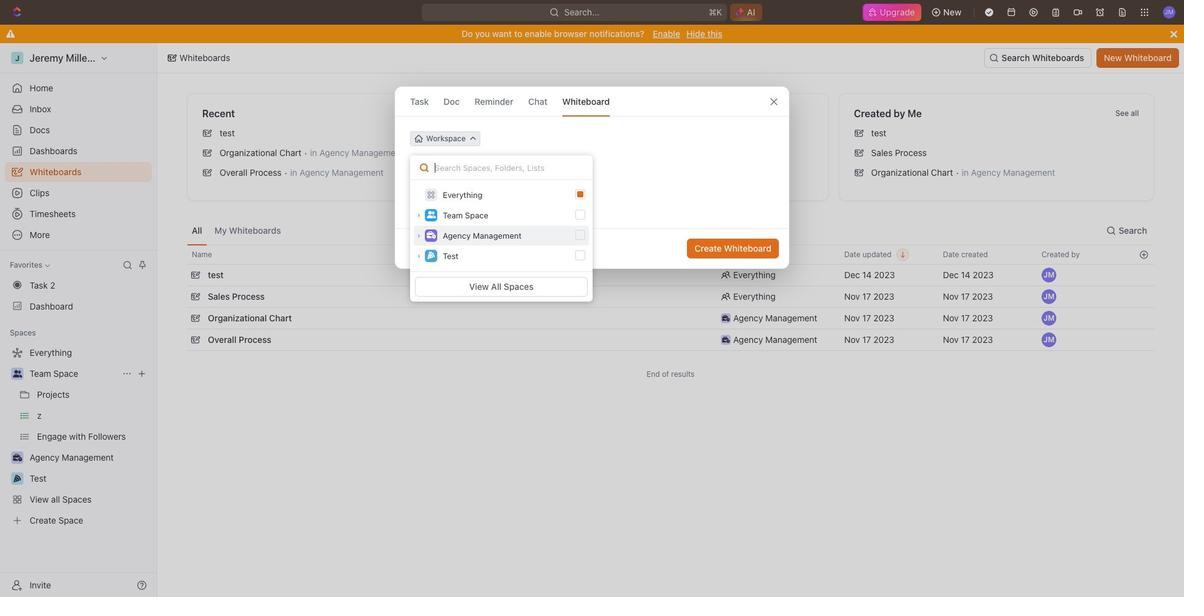Task type: describe. For each thing, give the bounding box(es) containing it.
business time image for 5th row from the top of the page
[[722, 337, 730, 343]]

4 jeremy miller, , element from the top
[[1042, 333, 1057, 347]]

user group image
[[427, 211, 436, 219]]

Name this Whiteboard... field
[[395, 156, 789, 171]]

cell for fourth row
[[1133, 308, 1155, 329]]

jeremy miller, , element for cell associated with fourth row
[[1042, 311, 1057, 326]]

jeremy miller, , element for cell related to fourth row from the bottom of the page
[[1042, 268, 1057, 283]]

1 row from the top
[[187, 245, 1155, 265]]

user group image
[[13, 370, 22, 378]]

2 row from the top
[[187, 263, 1155, 287]]

0 vertical spatial business time image
[[427, 232, 436, 239]]

Search Spaces, Folders, Lists text field
[[410, 155, 593, 180]]



Task type: locate. For each thing, give the bounding box(es) containing it.
jeremy miller, , element
[[1042, 268, 1057, 283], [1042, 289, 1057, 304], [1042, 311, 1057, 326], [1042, 333, 1057, 347]]

2 vertical spatial cell
[[1133, 308, 1155, 329]]

3 row from the top
[[187, 284, 1155, 309]]

4 row from the top
[[187, 306, 1155, 331]]

5 row from the top
[[187, 328, 1155, 352]]

jeremy miller, , element for cell related to third row from the top
[[1042, 289, 1057, 304]]

pizza slice image
[[428, 252, 435, 259]]

tab list
[[187, 216, 286, 245]]

cell
[[1133, 265, 1155, 286], [1133, 286, 1155, 307], [1133, 308, 1155, 329]]

sidebar navigation
[[0, 43, 157, 597]]

2 jeremy miller, , element from the top
[[1042, 289, 1057, 304]]

0 vertical spatial cell
[[1133, 265, 1155, 286]]

1 vertical spatial business time image
[[722, 315, 730, 321]]

3 cell from the top
[[1133, 308, 1155, 329]]

3 jeremy miller, , element from the top
[[1042, 311, 1057, 326]]

business time image
[[427, 232, 436, 239], [722, 315, 730, 321], [722, 337, 730, 343]]

1 vertical spatial cell
[[1133, 286, 1155, 307]]

2 cell from the top
[[1133, 286, 1155, 307]]

business time image for fourth row
[[722, 315, 730, 321]]

1 cell from the top
[[1133, 265, 1155, 286]]

row
[[187, 245, 1155, 265], [187, 263, 1155, 287], [187, 284, 1155, 309], [187, 306, 1155, 331], [187, 328, 1155, 352]]

cell for third row from the top
[[1133, 286, 1155, 307]]

1 jeremy miller, , element from the top
[[1042, 268, 1057, 283]]

table
[[187, 245, 1155, 352]]

2 vertical spatial business time image
[[722, 337, 730, 343]]

cell for fourth row from the bottom of the page
[[1133, 265, 1155, 286]]

dialog
[[395, 86, 790, 269]]



Task type: vqa. For each thing, say whether or not it's contained in the screenshot.
tree
no



